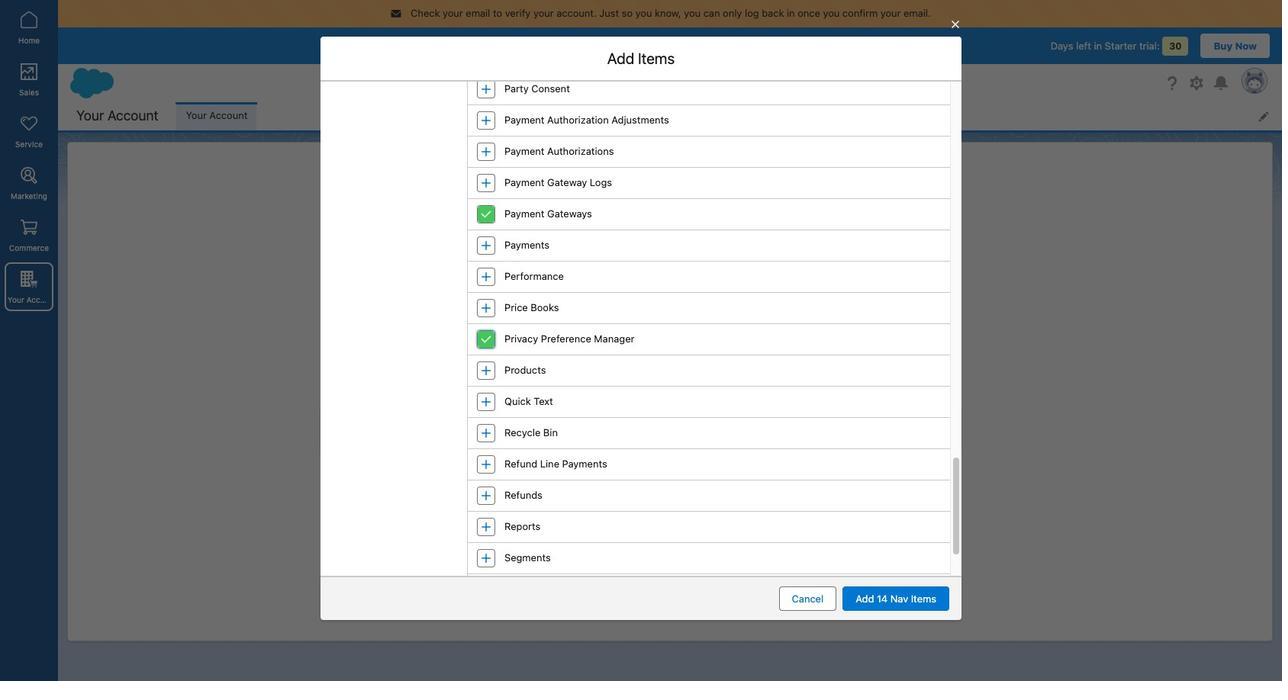 Task type: describe. For each thing, give the bounding box(es) containing it.
billing
[[617, 462, 643, 474]]

adjustments
[[612, 114, 669, 126]]

information
[[646, 462, 695, 474]]

personalize
[[420, 260, 473, 272]]

30
[[1170, 40, 1182, 52]]

to
[[493, 7, 502, 19]]

when you subscribe, you can manage your plan, licenses and billing information right here.
[[547, 448, 793, 474]]

haven't
[[609, 420, 658, 438]]

marketing link
[[5, 159, 53, 208]]

reports
[[505, 521, 541, 533]]

payment for payment gateways
[[505, 208, 545, 220]]

payment for payment authorizations
[[505, 145, 545, 157]]

payment authorization adjustments
[[505, 114, 669, 126]]

authorization
[[547, 114, 609, 126]]

more for add
[[888, 314, 912, 326]]

can inside when you subscribe, you can manage your plan, licenses and billing information right here.
[[658, 448, 674, 460]]

add for add 14 nav items
[[856, 593, 874, 605]]

you've
[[798, 260, 828, 272]]

here.
[[720, 462, 742, 474]]

you up billing
[[640, 448, 656, 460]]

check
[[411, 7, 440, 19]]

added.
[[831, 260, 863, 272]]

add 14 nav items
[[856, 593, 937, 605]]

just
[[600, 7, 619, 19]]

account inside list
[[209, 109, 248, 122]]

preference
[[541, 333, 591, 345]]

logs
[[590, 177, 612, 189]]

products
[[505, 364, 546, 377]]

edit
[[509, 218, 534, 236]]

search... button
[[539, 71, 844, 95]]

add more items
[[867, 314, 940, 326]]

your account inside list
[[186, 109, 248, 122]]

and for billing
[[599, 462, 615, 474]]

confirm
[[843, 7, 878, 19]]

commerce
[[9, 244, 49, 253]]

account.
[[557, 7, 597, 19]]

you right know,
[[684, 7, 701, 19]]

1 horizontal spatial now
[[1235, 39, 1257, 52]]

app
[[631, 218, 658, 236]]

and for rename
[[664, 260, 681, 272]]

log
[[745, 7, 759, 19]]

privacy
[[505, 333, 538, 345]]

for
[[535, 260, 548, 272]]

right
[[697, 462, 717, 474]]

trial:
[[1140, 39, 1160, 52]]

bar
[[517, 260, 533, 272]]

yet
[[740, 420, 760, 438]]

email.
[[904, 7, 931, 19]]

your right verify
[[534, 7, 554, 19]]

list box containing party consent
[[468, 0, 950, 669]]

your left email.
[[881, 7, 901, 19]]

0 horizontal spatial your account link
[[5, 263, 57, 311]]

sales link
[[5, 55, 53, 104]]

14
[[877, 593, 888, 605]]

line
[[540, 458, 560, 470]]

quick
[[505, 396, 531, 408]]

1 vertical spatial buy now button
[[637, 494, 704, 518]]

app.
[[570, 260, 591, 272]]

subscribe,
[[592, 448, 638, 460]]

your inside when you subscribe, you can manage your plan, licenses and billing information right here.
[[713, 448, 732, 460]]

segments
[[505, 552, 551, 564]]

when
[[547, 448, 572, 460]]

subscribed
[[662, 420, 736, 438]]

starter
[[1105, 39, 1137, 52]]

0 vertical spatial in
[[787, 7, 795, 19]]

add items
[[607, 50, 675, 67]]

consent
[[531, 83, 570, 95]]

know,
[[655, 7, 681, 19]]

only
[[723, 7, 742, 19]]

refunds
[[505, 489, 543, 502]]

remove
[[733, 260, 767, 272]]

add 14 nav items button
[[843, 587, 950, 611]]

service
[[15, 140, 43, 149]]

manage
[[676, 448, 711, 460]]

manager
[[594, 333, 635, 345]]

navigation
[[662, 218, 733, 236]]

edit your account app navigation items
[[509, 218, 774, 236]]

1 horizontal spatial your account link
[[177, 102, 257, 130]]

gateways
[[547, 208, 592, 220]]

privacy preference manager
[[505, 333, 635, 345]]



Task type: vqa. For each thing, say whether or not it's contained in the screenshot.
Add 14 Nav Items button
yes



Task type: locate. For each thing, give the bounding box(es) containing it.
party consent
[[505, 83, 570, 95]]

buy now button right 30
[[1201, 33, 1270, 58]]

your
[[76, 107, 104, 123], [186, 109, 207, 122], [538, 218, 568, 236], [8, 295, 24, 305]]

items,
[[633, 260, 661, 272]]

account
[[108, 107, 158, 123], [209, 109, 248, 122], [572, 218, 628, 236], [26, 295, 57, 305]]

0 vertical spatial add
[[607, 50, 635, 67]]

payment up payment gateways
[[505, 177, 545, 189]]

can left only
[[704, 7, 720, 19]]

1 payment from the top
[[505, 114, 545, 126]]

so
[[622, 7, 633, 19]]

payment
[[505, 114, 545, 126], [505, 145, 545, 157], [505, 177, 545, 189], [505, 208, 545, 220]]

items
[[770, 260, 795, 272]]

1 vertical spatial add
[[867, 314, 885, 326]]

licenses
[[758, 448, 793, 460]]

list box
[[468, 0, 950, 669]]

learn more
[[606, 275, 658, 287]]

you
[[636, 7, 652, 19], [684, 7, 701, 19], [823, 7, 840, 19], [574, 448, 590, 460], [640, 448, 656, 460]]

0 horizontal spatial more
[[635, 275, 658, 287]]

0 vertical spatial now
[[1235, 39, 1257, 52]]

0 vertical spatial more
[[635, 275, 658, 287]]

recycle bin
[[505, 427, 558, 439]]

nav
[[498, 260, 515, 272]]

0 horizontal spatial in
[[787, 7, 795, 19]]

left
[[1076, 39, 1091, 52]]

verify
[[505, 7, 531, 19]]

and inside when you subscribe, you can manage your plan, licenses and billing information right here.
[[599, 462, 615, 474]]

back
[[762, 7, 784, 19]]

buy
[[1214, 39, 1233, 52], [650, 500, 667, 512]]

0 vertical spatial and
[[664, 260, 681, 272]]

service link
[[5, 107, 53, 156]]

you right when on the bottom left of page
[[574, 448, 590, 460]]

buy now for bottommost buy now button
[[650, 500, 691, 512]]

1 vertical spatial in
[[1094, 39, 1102, 52]]

cancel
[[792, 593, 824, 605]]

0 horizontal spatial buy
[[650, 500, 667, 512]]

1 vertical spatial more
[[888, 314, 912, 326]]

more inside button
[[888, 314, 912, 326]]

you
[[580, 420, 605, 438]]

0 vertical spatial can
[[704, 7, 720, 19]]

2 horizontal spatial your account
[[186, 109, 248, 122]]

1 vertical spatial buy
[[650, 500, 667, 512]]

marketing
[[11, 192, 47, 201]]

add more items button
[[854, 307, 953, 332]]

your inside list
[[186, 109, 207, 122]]

days
[[1051, 39, 1074, 52]]

party
[[505, 83, 529, 95]]

reorder
[[593, 260, 630, 272]]

payments down the edit
[[505, 239, 550, 251]]

1 vertical spatial and
[[599, 462, 615, 474]]

rename
[[684, 260, 718, 272]]

performance
[[505, 270, 564, 283]]

1 horizontal spatial and
[[664, 260, 681, 272]]

your left nav
[[475, 260, 496, 272]]

search...
[[569, 77, 610, 89]]

plan,
[[735, 448, 756, 460]]

1 horizontal spatial in
[[1094, 39, 1102, 52]]

1 horizontal spatial buy
[[1214, 39, 1233, 52]]

recycle
[[505, 427, 541, 439]]

buy down information
[[650, 500, 667, 512]]

1 vertical spatial buy now
[[650, 500, 691, 512]]

buy now for the right buy now button
[[1214, 39, 1257, 52]]

buy right 30
[[1214, 39, 1233, 52]]

1 vertical spatial your account link
[[5, 263, 57, 311]]

payment for payment authorization adjustments
[[505, 114, 545, 126]]

1 vertical spatial now
[[670, 500, 691, 512]]

now down information
[[670, 500, 691, 512]]

refund line payments
[[505, 458, 607, 470]]

2 vertical spatial add
[[856, 593, 874, 605]]

0 horizontal spatial and
[[599, 462, 615, 474]]

1 horizontal spatial can
[[704, 7, 720, 19]]

in right left
[[1094, 39, 1102, 52]]

0 vertical spatial payments
[[505, 239, 550, 251]]

payment left 'gateways'
[[505, 208, 545, 220]]

home link
[[5, 3, 53, 52]]

buy now button down information
[[637, 494, 704, 518]]

payment gateways
[[505, 208, 592, 220]]

bin
[[543, 427, 558, 439]]

now right 30
[[1235, 39, 1257, 52]]

payment authorizations
[[505, 145, 614, 157]]

0 horizontal spatial your account
[[8, 295, 57, 305]]

1 horizontal spatial your account
[[76, 107, 158, 123]]

home
[[18, 36, 40, 45]]

0 horizontal spatial now
[[670, 500, 691, 512]]

payment for payment gateway logs
[[505, 177, 545, 189]]

0 horizontal spatial buy now button
[[637, 494, 704, 518]]

0 vertical spatial buy now
[[1214, 39, 1257, 52]]

2 payment from the top
[[505, 145, 545, 157]]

1 horizontal spatial payments
[[562, 458, 607, 470]]

check your email to verify your account. just so you know, you can only log back in once you confirm your email.
[[411, 7, 931, 19]]

and right items,
[[664, 260, 681, 272]]

0 vertical spatial buy now button
[[1201, 33, 1270, 58]]

1 vertical spatial can
[[658, 448, 674, 460]]

items
[[638, 50, 675, 67], [737, 218, 774, 236], [914, 314, 940, 326], [911, 593, 937, 605]]

add for add items
[[607, 50, 635, 67]]

payment up payment gateway logs
[[505, 145, 545, 157]]

more
[[635, 275, 658, 287], [888, 314, 912, 326]]

your up here.
[[713, 448, 732, 460]]

in right back
[[787, 7, 795, 19]]

and down subscribe,
[[599, 462, 615, 474]]

refund
[[505, 458, 538, 470]]

you right once on the top right
[[823, 7, 840, 19]]

books
[[531, 302, 559, 314]]

price
[[505, 302, 528, 314]]

more for learn
[[635, 275, 658, 287]]

personalize your nav bar for this app. reorder items, and rename or remove items you've added.
[[420, 260, 863, 272]]

buy for the right buy now button
[[1214, 39, 1233, 52]]

quick text
[[505, 396, 553, 408]]

0 horizontal spatial can
[[658, 448, 674, 460]]

add for add more items
[[867, 314, 885, 326]]

0 vertical spatial buy
[[1214, 39, 1233, 52]]

sales
[[19, 88, 39, 97]]

buy for bottommost buy now button
[[650, 500, 667, 512]]

gateway
[[547, 177, 587, 189]]

email
[[466, 7, 490, 19]]

buy now down information
[[650, 500, 691, 512]]

your left email at the top left of page
[[443, 7, 463, 19]]

0 vertical spatial your account link
[[177, 102, 257, 130]]

your account list
[[177, 102, 1282, 130]]

payments right line
[[562, 458, 607, 470]]

check image
[[478, 331, 495, 348]]

you right so
[[636, 7, 652, 19]]

commerce link
[[5, 211, 53, 260]]

cancel button
[[779, 587, 837, 611]]

4 payment from the top
[[505, 208, 545, 220]]

payments
[[505, 239, 550, 251], [562, 458, 607, 470]]

you haven't subscribed yet
[[580, 420, 760, 438]]

can
[[704, 7, 720, 19], [658, 448, 674, 460]]

1 vertical spatial payments
[[562, 458, 607, 470]]

payment down party
[[505, 114, 545, 126]]

buy now
[[1214, 39, 1257, 52], [650, 500, 691, 512]]

1 horizontal spatial buy now button
[[1201, 33, 1270, 58]]

buy now button
[[1201, 33, 1270, 58], [637, 494, 704, 518]]

days left in starter trial: 30
[[1051, 39, 1182, 52]]

1 horizontal spatial more
[[888, 314, 912, 326]]

can up information
[[658, 448, 674, 460]]

once
[[798, 7, 821, 19]]

0 horizontal spatial buy now
[[650, 500, 691, 512]]

text
[[534, 396, 553, 408]]

authorizations
[[547, 145, 614, 157]]

1 horizontal spatial buy now
[[1214, 39, 1257, 52]]

price books
[[505, 302, 559, 314]]

your
[[443, 7, 463, 19], [534, 7, 554, 19], [881, 7, 901, 19], [475, 260, 496, 272], [713, 448, 732, 460]]

buy now right 30
[[1214, 39, 1257, 52]]

3 payment from the top
[[505, 177, 545, 189]]

and
[[664, 260, 681, 272], [599, 462, 615, 474]]

this
[[551, 260, 568, 272]]

payment gateway logs
[[505, 177, 612, 189]]

0 horizontal spatial payments
[[505, 239, 550, 251]]



